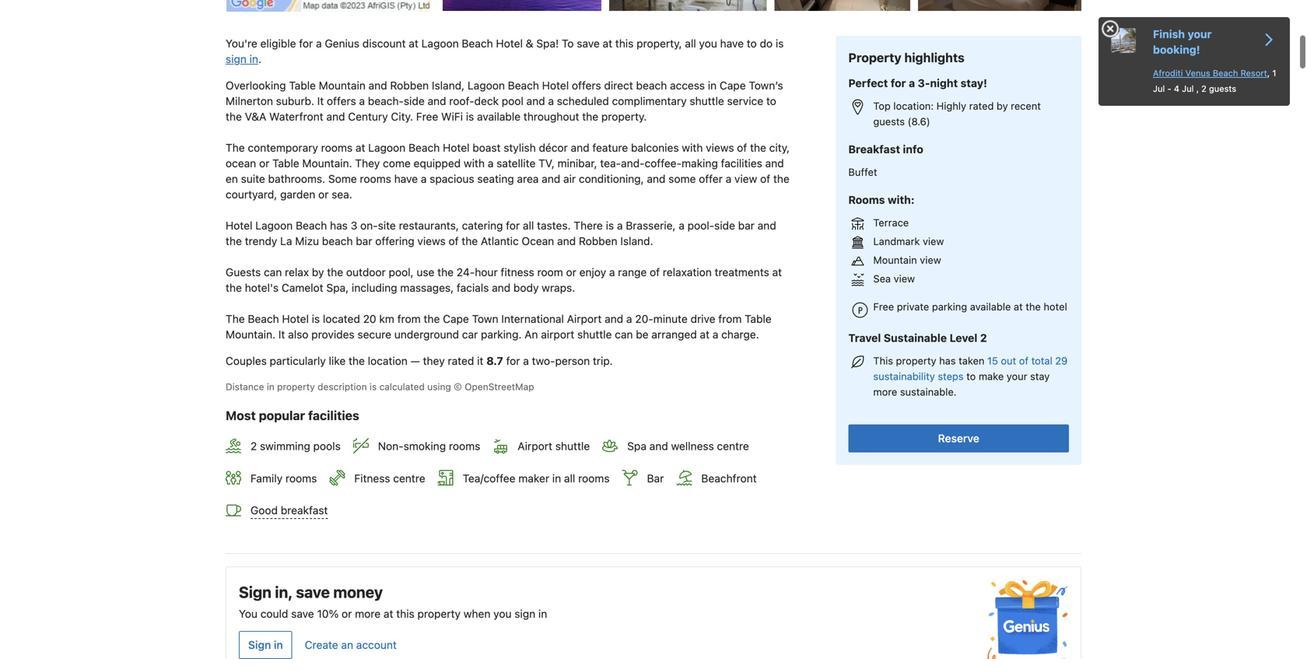 Task type: describe. For each thing, give the bounding box(es) containing it.
hotel
[[1044, 301, 1068, 312]]

in right distance
[[267, 381, 275, 392]]

sign in, save money you could save 10% or more at this property when you sign in
[[239, 583, 547, 620]]

pool
[[502, 95, 524, 108]]

3
[[351, 219, 357, 232]]

©
[[454, 381, 462, 392]]

beach down hotel's in the left top of the page
[[248, 313, 279, 325]]

and right spa on the bottom
[[650, 440, 668, 453]]

the down guests
[[226, 281, 242, 294]]

beach up mizu
[[296, 219, 327, 232]]

0 vertical spatial can
[[264, 266, 282, 279]]

of right range
[[650, 266, 660, 279]]

service
[[727, 95, 764, 108]]

the left v&a
[[226, 110, 242, 123]]

hotel up throughout on the left of page
[[542, 79, 569, 92]]

has inside overlooking table mountain and robben island, lagoon beach hotel offers direct beach access in cape town's milnerton suburb. it offers a beach-side and roof-deck pool and a scheduled complimentary shuttle service to the v&a waterfront and century city. free wifi is available throughout the property. the contemporary rooms at lagoon beach hotel boast stylish décor and feature balconies with views of the city, ocean or table mountain. they come equipped with a satellite tv, minibar, tea-and-coffee-making facilities and en suite bathrooms. some rooms have a spacious seating area and air conditioning, and some offer a view of the courtyard, garden or sea. hotel lagoon beach has 3 on-site restaurants, catering for all tastes. there is a brasserie, a pool-side bar and the trendy la mizu beach bar offering views of the atlantic ocean and robben island. guests can relax by the outdoor pool, use the 24-hour fitness room or enjoy a range of relaxation treatments at the hotel's camelot spa, including massages, facials and body wraps. the beach hotel is located 20 km from the cape town international airport and a 20-minute drive from table mountain. it also provides secure underground car parking. an airport shuttle can be arranged at a charge.
[[330, 219, 348, 232]]

0 vertical spatial table
[[289, 79, 316, 92]]

at right treatments at the right of the page
[[772, 266, 782, 279]]

hotel up also
[[282, 313, 309, 325]]

you inside sign in, save money you could save 10% or more at this property when you sign in
[[494, 608, 512, 620]]

most
[[226, 408, 256, 423]]

car
[[462, 328, 478, 341]]

by inside top location: highly rated by recent guests (8.6)
[[997, 100, 1008, 112]]

1 horizontal spatial mountain.
[[302, 157, 352, 170]]

good breakfast
[[251, 504, 328, 517]]

a up island.
[[617, 219, 623, 232]]

by inside overlooking table mountain and robben island, lagoon beach hotel offers direct beach access in cape town's milnerton suburb. it offers a beach-side and roof-deck pool and a scheduled complimentary shuttle service to the v&a waterfront and century city. free wifi is available throughout the property. the contemporary rooms at lagoon beach hotel boast stylish décor and feature balconies with views of the city, ocean or table mountain. they come equipped with a satellite tv, minibar, tea-and-coffee-making facilities and en suite bathrooms. some rooms have a spacious seating area and air conditioning, and some offer a view of the courtyard, garden or sea. hotel lagoon beach has 3 on-site restaurants, catering for all tastes. there is a brasserie, a pool-side bar and the trendy la mizu beach bar offering views of the atlantic ocean and robben island. guests can relax by the outdoor pool, use the 24-hour fitness room or enjoy a range of relaxation treatments at the hotel's camelot spa, including massages, facials and body wraps. the beach hotel is located 20 km from the cape town international airport and a 20-minute drive from table mountain. it also provides secure underground car parking. an airport shuttle can be arranged at a charge.
[[312, 266, 324, 279]]

you
[[239, 608, 258, 620]]

hotel inside you're eligible for a genius discount at lagoon beach hotel & spa! to save at this property, all you have to do is sign in .
[[496, 37, 523, 50]]

at left hotel
[[1014, 301, 1023, 312]]

1 vertical spatial views
[[418, 235, 446, 248]]

perfect
[[849, 77, 888, 89]]

hotel up equipped
[[443, 141, 470, 154]]

treatments
[[715, 266, 770, 279]]

2 vertical spatial table
[[745, 313, 772, 325]]

1 horizontal spatial robben
[[579, 235, 618, 248]]

highlights
[[905, 50, 965, 65]]

recent
[[1011, 100, 1041, 112]]

and down hour
[[492, 281, 511, 294]]

resort
[[1241, 68, 1268, 78]]

and up minibar,
[[571, 141, 590, 154]]

the up the "underground"
[[424, 313, 440, 325]]

(8.6)
[[908, 115, 931, 127]]

2 horizontal spatial property
[[896, 355, 937, 367]]

and up treatments at the right of the page
[[758, 219, 776, 232]]

and down island,
[[428, 95, 446, 108]]

feature
[[593, 141, 628, 154]]

airport shuttle
[[518, 440, 590, 453]]

trip.
[[593, 355, 613, 367]]

island,
[[432, 79, 465, 92]]

1 vertical spatial property
[[277, 381, 315, 392]]

for left 3-
[[891, 77, 906, 89]]

in inside sign in, save money you could save 10% or more at this property when you sign in
[[539, 608, 547, 620]]

available inside overlooking table mountain and robben island, lagoon beach hotel offers direct beach access in cape town's milnerton suburb. it offers a beach-side and roof-deck pool and a scheduled complimentary shuttle service to the v&a waterfront and century city. free wifi is available throughout the property. the contemporary rooms at lagoon beach hotel boast stylish décor and feature balconies with views of the city, ocean or table mountain. they come equipped with a satellite tv, minibar, tea-and-coffee-making facilities and en suite bathrooms. some rooms have a spacious seating area and air conditioning, and some offer a view of the courtyard, garden or sea. hotel lagoon beach has 3 on-site restaurants, catering for all tastes. there is a brasserie, a pool-side bar and the trendy la mizu beach bar offering views of the atlantic ocean and robben island. guests can relax by the outdoor pool, use the 24-hour fitness room or enjoy a range of relaxation treatments at the hotel's camelot spa, including massages, facials and body wraps. the beach hotel is located 20 km from the cape town international airport and a 20-minute drive from table mountain. it also provides secure underground car parking. an airport shuttle can be arranged at a charge.
[[477, 110, 521, 123]]

this property has taken
[[874, 355, 988, 367]]

body
[[514, 281, 539, 294]]

wellness
[[671, 440, 714, 453]]

1 vertical spatial mountain.
[[226, 328, 276, 341]]

of down city,
[[760, 172, 771, 185]]

the down catering
[[462, 235, 478, 248]]

to make your stay more sustainable.
[[874, 370, 1050, 398]]

a down equipped
[[421, 172, 427, 185]]

1 vertical spatial centre
[[393, 472, 425, 485]]

a left 20- at the left
[[626, 313, 632, 325]]

0 vertical spatial guests
[[1209, 84, 1237, 94]]

sign for in,
[[239, 583, 272, 601]]

3-
[[918, 77, 930, 89]]

info
[[903, 143, 924, 156]]

tea/coffee maker in all rooms
[[463, 472, 610, 485]]

beach up pool
[[508, 79, 539, 92]]

0 horizontal spatial offers
[[327, 95, 356, 108]]

1 vertical spatial table
[[272, 157, 299, 170]]

they
[[355, 157, 380, 170]]

range
[[618, 266, 647, 279]]

is down roof-
[[466, 110, 474, 123]]

create an account
[[305, 639, 397, 652]]

save inside you're eligible for a genius discount at lagoon beach hotel & spa! to save at this property, all you have to do is sign in .
[[577, 37, 600, 50]]

of left city,
[[737, 141, 747, 154]]

facilities inside overlooking table mountain and robben island, lagoon beach hotel offers direct beach access in cape town's milnerton suburb. it offers a beach-side and roof-deck pool and a scheduled complimentary shuttle service to the v&a waterfront and century city. free wifi is available throughout the property. the contemporary rooms at lagoon beach hotel boast stylish décor and feature balconies with views of the city, ocean or table mountain. they come equipped with a satellite tv, minibar, tea-and-coffee-making facilities and en suite bathrooms. some rooms have a spacious seating area and air conditioning, and some offer a view of the courtyard, garden or sea. hotel lagoon beach has 3 on-site restaurants, catering for all tastes. there is a brasserie, a pool-side bar and the trendy la mizu beach bar offering views of the atlantic ocean and robben island. guests can relax by the outdoor pool, use the 24-hour fitness room or enjoy a range of relaxation treatments at the hotel's camelot spa, including massages, facials and body wraps. the beach hotel is located 20 km from the cape town international airport and a 20-minute drive from table mountain. it also provides secure underground car parking. an airport shuttle can be arranged at a charge.
[[721, 157, 763, 170]]

or up wraps.
[[566, 266, 577, 279]]

a down boast
[[488, 157, 494, 170]]

1 vertical spatial rated
[[448, 355, 474, 367]]

2 vertical spatial save
[[291, 608, 314, 620]]

1 vertical spatial facilities
[[308, 408, 359, 423]]

and-
[[621, 157, 645, 170]]

1 vertical spatial save
[[296, 583, 330, 601]]

rooms down they
[[360, 172, 391, 185]]

the down scheduled
[[582, 110, 599, 123]]

a left pool-
[[679, 219, 685, 232]]

beach up equipped
[[409, 141, 440, 154]]

a left "two-" on the left of the page
[[523, 355, 529, 367]]

distance in property description is calculated using © openstreetmap
[[226, 381, 534, 392]]

1 vertical spatial shuttle
[[578, 328, 612, 341]]

direct
[[604, 79, 633, 92]]

roof-
[[449, 95, 474, 108]]

0 horizontal spatial cape
[[443, 313, 469, 325]]

you're eligible for a genius discount at lagoon beach hotel & spa! to save at this property, all you have to do is sign in .
[[226, 37, 784, 65]]

the left trendy on the top of page
[[226, 235, 242, 248]]

for inside overlooking table mountain and robben island, lagoon beach hotel offers direct beach access in cape town's milnerton suburb. it offers a beach-side and roof-deck pool and a scheduled complimentary shuttle service to the v&a waterfront and century city. free wifi is available throughout the property. the contemporary rooms at lagoon beach hotel boast stylish décor and feature balconies with views of the city, ocean or table mountain. they come equipped with a satellite tv, minibar, tea-and-coffee-making facilities and en suite bathrooms. some rooms have a spacious seating area and air conditioning, and some offer a view of the courtyard, garden or sea. hotel lagoon beach has 3 on-site restaurants, catering for all tastes. there is a brasserie, a pool-side bar and the trendy la mizu beach bar offering views of the atlantic ocean and robben island. guests can relax by the outdoor pool, use the 24-hour fitness room or enjoy a range of relaxation treatments at the hotel's camelot spa, including massages, facials and body wraps. the beach hotel is located 20 km from the cape town international airport and a 20-minute drive from table mountain. it also provides secure underground car parking. an airport shuttle can be arranged at a charge.
[[506, 219, 520, 232]]

could
[[261, 608, 288, 620]]

beach-
[[368, 95, 404, 108]]

15
[[988, 355, 998, 367]]

suite
[[241, 172, 265, 185]]

view for landmark view
[[923, 235, 944, 247]]

or left sea. at the top left of the page
[[318, 188, 329, 201]]

the left hotel
[[1026, 301, 1041, 312]]

fitness centre
[[354, 472, 425, 485]]

décor
[[539, 141, 568, 154]]

to
[[562, 37, 574, 50]]

a right offer
[[726, 172, 732, 185]]

terrace
[[874, 217, 909, 228]]

2 vertical spatial shuttle
[[556, 440, 590, 453]]

landmark view
[[874, 235, 944, 247]]

for inside you're eligible for a genius discount at lagoon beach hotel & spa! to save at this property, all you have to do is sign in .
[[299, 37, 313, 50]]

and left the century
[[326, 110, 345, 123]]

a down the drive
[[713, 328, 719, 341]]

make
[[979, 370, 1004, 382]]

0 vertical spatial views
[[706, 141, 734, 154]]

this inside sign in, save money you could save 10% or more at this property when you sign in
[[396, 608, 415, 620]]

15 out of total 29 sustainability steps link
[[874, 355, 1068, 382]]

charge.
[[722, 328, 759, 341]]

1 vertical spatial free
[[874, 301, 894, 312]]

underground
[[394, 328, 459, 341]]

lagoon inside you're eligible for a genius discount at lagoon beach hotel & spa! to save at this property, all you have to do is sign in .
[[422, 37, 459, 50]]

particularly
[[270, 355, 326, 367]]

booking!
[[1153, 43, 1200, 56]]

hotel up trendy on the top of page
[[226, 219, 252, 232]]

0 vertical spatial beach
[[636, 79, 667, 92]]

1 horizontal spatial ,
[[1268, 68, 1270, 78]]

sustainable.
[[900, 386, 957, 398]]

arranged
[[652, 328, 697, 341]]

to inside overlooking table mountain and robben island, lagoon beach hotel offers direct beach access in cape town's milnerton suburb. it offers a beach-side and roof-deck pool and a scheduled complimentary shuttle service to the v&a waterfront and century city. free wifi is available throughout the property. the contemporary rooms at lagoon beach hotel boast stylish décor and feature balconies with views of the city, ocean or table mountain. they come equipped with a satellite tv, minibar, tea-and-coffee-making facilities and en suite bathrooms. some rooms have a spacious seating area and air conditioning, and some offer a view of the courtyard, garden or sea. hotel lagoon beach has 3 on-site restaurants, catering for all tastes. there is a brasserie, a pool-side bar and the trendy la mizu beach bar offering views of the atlantic ocean and robben island. guests can relax by the outdoor pool, use the 24-hour fitness room or enjoy a range of relaxation treatments at the hotel's camelot spa, including massages, facials and body wraps. the beach hotel is located 20 km from the cape town international airport and a 20-minute drive from table mountain. it also provides secure underground car parking. an airport shuttle can be arranged at a charge.
[[767, 95, 777, 108]]

guests inside top location: highly rated by recent guests (8.6)
[[874, 115, 905, 127]]

0 vertical spatial bar
[[738, 219, 755, 232]]

0 vertical spatial shuttle
[[690, 95, 724, 108]]

and down city,
[[766, 157, 784, 170]]

mountain inside overlooking table mountain and robben island, lagoon beach hotel offers direct beach access in cape town's milnerton suburb. it offers a beach-side and roof-deck pool and a scheduled complimentary shuttle service to the v&a waterfront and century city. free wifi is available throughout the property. the contemporary rooms at lagoon beach hotel boast stylish décor and feature balconies with views of the city, ocean or table mountain. they come equipped with a satellite tv, minibar, tea-and-coffee-making facilities and en suite bathrooms. some rooms have a spacious seating area and air conditioning, and some offer a view of the courtyard, garden or sea. hotel lagoon beach has 3 on-site restaurants, catering for all tastes. there is a brasserie, a pool-side bar and the trendy la mizu beach bar offering views of the atlantic ocean and robben island. guests can relax by the outdoor pool, use the 24-hour fitness room or enjoy a range of relaxation treatments at the hotel's camelot spa, including massages, facials and body wraps. the beach hotel is located 20 km from the cape town international airport and a 20-minute drive from table mountain. it also provides secure underground car parking. an airport shuttle can be arranged at a charge.
[[319, 79, 366, 92]]

good
[[251, 504, 278, 517]]

stay!
[[961, 77, 988, 89]]

bathrooms.
[[268, 172, 325, 185]]

it
[[477, 355, 484, 367]]

mountain view
[[874, 254, 941, 266]]

come
[[383, 157, 411, 170]]

scheduled
[[557, 95, 609, 108]]

2 the from the top
[[226, 313, 245, 325]]

and up throughout on the left of page
[[527, 95, 545, 108]]

1
[[1273, 68, 1277, 78]]

massages,
[[400, 281, 454, 294]]

at right discount
[[409, 37, 419, 50]]

top
[[874, 100, 891, 112]]

bar
[[647, 472, 664, 485]]

and up beach-
[[369, 79, 387, 92]]

international
[[501, 313, 564, 325]]

in right maker
[[552, 472, 561, 485]]

and down tastes.
[[557, 235, 576, 248]]

out
[[1001, 355, 1017, 367]]

1 horizontal spatial available
[[970, 301, 1011, 312]]

tv,
[[539, 157, 555, 170]]

an
[[341, 639, 353, 652]]

0 vertical spatial cape
[[720, 79, 746, 92]]

pools
[[313, 440, 341, 453]]

property inside sign in, save money you could save 10% or more at this property when you sign in
[[418, 608, 461, 620]]

1 horizontal spatial 2
[[980, 331, 987, 344]]

lagoon up 'la'
[[255, 219, 293, 232]]

is left calculated
[[370, 381, 377, 392]]

0 vertical spatial side
[[404, 95, 425, 108]]

1 the from the top
[[226, 141, 245, 154]]

travel sustainable level  2
[[849, 331, 987, 344]]

at right 'to'
[[603, 37, 613, 50]]

waterfront
[[269, 110, 324, 123]]

a inside you're eligible for a genius discount at lagoon beach hotel & spa! to save at this property, all you have to do is sign in .
[[316, 37, 322, 50]]

a right enjoy
[[609, 266, 615, 279]]

beach inside you're eligible for a genius discount at lagoon beach hotel & spa! to save at this property, all you have to do is sign in .
[[462, 37, 493, 50]]

is up provides
[[312, 313, 320, 325]]

and down tv,
[[542, 172, 561, 185]]

rooms right the smoking
[[449, 440, 480, 453]]

suburb.
[[276, 95, 314, 108]]

afroditi venus beach resort ,
[[1153, 68, 1273, 78]]

have inside overlooking table mountain and robben island, lagoon beach hotel offers direct beach access in cape town's milnerton suburb. it offers a beach-side and roof-deck pool and a scheduled complimentary shuttle service to the v&a waterfront and century city. free wifi is available throughout the property. the contemporary rooms at lagoon beach hotel boast stylish décor and feature balconies with views of the city, ocean or table mountain. they come equipped with a satellite tv, minibar, tea-and-coffee-making facilities and en suite bathrooms. some rooms have a spacious seating area and air conditioning, and some offer a view of the courtyard, garden or sea. hotel lagoon beach has 3 on-site restaurants, catering for all tastes. there is a brasserie, a pool-side bar and the trendy la mizu beach bar offering views of the atlantic ocean and robben island. guests can relax by the outdoor pool, use the 24-hour fitness room or enjoy a range of relaxation treatments at the hotel's camelot spa, including massages, facials and body wraps. the beach hotel is located 20 km from the cape town international airport and a 20-minute drive from table mountain. it also provides secure underground car parking. an airport shuttle can be arranged at a charge.
[[394, 172, 418, 185]]

boast
[[473, 141, 501, 154]]

0 horizontal spatial bar
[[356, 235, 372, 248]]

the left city,
[[750, 141, 767, 154]]

you inside you're eligible for a genius discount at lagoon beach hotel & spa! to save at this property, all you have to do is sign in .
[[699, 37, 717, 50]]

account
[[356, 639, 397, 652]]

equipped
[[414, 157, 461, 170]]

of inside 15 out of total 29 sustainability steps
[[1019, 355, 1029, 367]]

0 horizontal spatial airport
[[518, 440, 553, 453]]

rooms up breakfast
[[286, 472, 317, 485]]

town's
[[749, 79, 783, 92]]

24-
[[457, 266, 475, 279]]

property highlights
[[849, 50, 965, 65]]



Task type: locate. For each thing, give the bounding box(es) containing it.
family rooms
[[251, 472, 317, 485]]

sign in
[[248, 639, 283, 652]]

table up suburb.
[[289, 79, 316, 92]]

0 vertical spatial 2
[[1202, 84, 1207, 94]]

more down the money
[[355, 608, 381, 620]]

you're
[[226, 37, 257, 50]]

of right out
[[1019, 355, 1029, 367]]

beach down 3
[[322, 235, 353, 248]]

of down restaurants,
[[449, 235, 459, 248]]

person
[[555, 355, 590, 367]]

this up account
[[396, 608, 415, 620]]

for up atlantic in the left top of the page
[[506, 219, 520, 232]]

has up steps
[[939, 355, 956, 367]]

rooms down airport shuttle
[[578, 472, 610, 485]]

free down sea
[[874, 301, 894, 312]]

rated inside top location: highly rated by recent guests (8.6)
[[969, 100, 994, 112]]

all right maker
[[564, 472, 575, 485]]

more inside sign in, save money you could save 10% or more at this property when you sign in
[[355, 608, 381, 620]]

1 horizontal spatial guests
[[1209, 84, 1237, 94]]

all up ocean
[[523, 219, 534, 232]]

1 vertical spatial available
[[970, 301, 1011, 312]]

2 swimming pools
[[251, 440, 341, 453]]

1 horizontal spatial side
[[715, 219, 735, 232]]

mountain up the century
[[319, 79, 366, 92]]

the up spa, at the top left
[[327, 266, 343, 279]]

when
[[464, 608, 491, 620]]

airport inside overlooking table mountain and robben island, lagoon beach hotel offers direct beach access in cape town's milnerton suburb. it offers a beach-side and roof-deck pool and a scheduled complimentary shuttle service to the v&a waterfront and century city. free wifi is available throughout the property. the contemporary rooms at lagoon beach hotel boast stylish décor and feature balconies with views of the city, ocean or table mountain. they come equipped with a satellite tv, minibar, tea-and-coffee-making facilities and en suite bathrooms. some rooms have a spacious seating area and air conditioning, and some offer a view of the courtyard, garden or sea. hotel lagoon beach has 3 on-site restaurants, catering for all tastes. there is a brasserie, a pool-side bar and the trendy la mizu beach bar offering views of the atlantic ocean and robben island. guests can relax by the outdoor pool, use the 24-hour fitness room or enjoy a range of relaxation treatments at the hotel's camelot spa, including massages, facials and body wraps. the beach hotel is located 20 km from the cape town international airport and a 20-minute drive from table mountain. it also provides secure underground car parking. an airport shuttle can be arranged at a charge.
[[567, 313, 602, 325]]

0 vertical spatial mountain
[[319, 79, 366, 92]]

0 vertical spatial all
[[685, 37, 696, 50]]

lagoon up deck
[[468, 79, 505, 92]]

1 horizontal spatial this
[[616, 37, 634, 50]]

la
[[280, 235, 292, 248]]

with down boast
[[464, 157, 485, 170]]

2 horizontal spatial 2
[[1202, 84, 1207, 94]]

and down coffee- on the top of the page
[[647, 172, 666, 185]]

your inside the to make your stay more sustainable.
[[1007, 370, 1028, 382]]

throughout
[[524, 110, 579, 123]]

tastes.
[[537, 219, 571, 232]]

sign down you
[[248, 639, 271, 652]]

0 vertical spatial your
[[1188, 28, 1212, 40]]

table up charge.
[[745, 313, 772, 325]]

side down offer
[[715, 219, 735, 232]]

1 vertical spatial beach
[[322, 235, 353, 248]]

1 horizontal spatial mountain
[[874, 254, 917, 266]]

2 jul from the left
[[1182, 84, 1194, 94]]

site
[[378, 219, 396, 232]]

0 horizontal spatial this
[[396, 608, 415, 620]]

views up making
[[706, 141, 734, 154]]

venus
[[1186, 68, 1211, 78]]

view for sea view
[[894, 273, 915, 284]]

0 horizontal spatial available
[[477, 110, 521, 123]]

0 horizontal spatial can
[[264, 266, 282, 279]]

shuttle down access
[[690, 95, 724, 108]]

for
[[299, 37, 313, 50], [891, 77, 906, 89], [506, 219, 520, 232], [506, 355, 520, 367]]

town
[[472, 313, 499, 325]]

they
[[423, 355, 445, 367]]

jul right 4
[[1182, 84, 1194, 94]]

0 vertical spatial save
[[577, 37, 600, 50]]

a up the century
[[359, 95, 365, 108]]

is inside you're eligible for a genius discount at lagoon beach hotel & spa! to save at this property, all you have to do is sign in .
[[776, 37, 784, 50]]

rated left it
[[448, 355, 474, 367]]

1 horizontal spatial you
[[699, 37, 717, 50]]

pool-
[[688, 219, 715, 232]]

0 horizontal spatial side
[[404, 95, 425, 108]]

1 vertical spatial cape
[[443, 313, 469, 325]]

description
[[318, 381, 367, 392]]

2 down venus
[[1202, 84, 1207, 94]]

1 vertical spatial sign
[[515, 608, 536, 620]]

satellite
[[497, 157, 536, 170]]

some
[[669, 172, 696, 185]]

sea.
[[332, 188, 352, 201]]

with
[[682, 141, 703, 154], [464, 157, 485, 170]]

1 vertical spatial sign
[[248, 639, 271, 652]]

1 horizontal spatial by
[[997, 100, 1008, 112]]

taken
[[959, 355, 985, 367]]

overlooking table mountain and robben island, lagoon beach hotel offers direct beach access in cape town's milnerton suburb. it offers a beach-side and roof-deck pool and a scheduled complimentary shuttle service to the v&a waterfront and century city. free wifi is available throughout the property. the contemporary rooms at lagoon beach hotel boast stylish décor and feature balconies with views of the city, ocean or table mountain. they come equipped with a satellite tv, minibar, tea-and-coffee-making facilities and en suite bathrooms. some rooms have a spacious seating area and air conditioning, and some offer a view of the courtyard, garden or sea. hotel lagoon beach has 3 on-site restaurants, catering for all tastes. there is a brasserie, a pool-side bar and the trendy la mizu beach bar offering views of the atlantic ocean and robben island. guests can relax by the outdoor pool, use the 24-hour fitness room or enjoy a range of relaxation treatments at the hotel's camelot spa, including massages, facials and body wraps. the beach hotel is located 20 km from the cape town international airport and a 20-minute drive from table mountain. it also provides secure underground car parking. an airport shuttle can be arranged at a charge.
[[226, 79, 793, 341]]

sign right when
[[515, 608, 536, 620]]

rooms up some
[[321, 141, 353, 154]]

2 vertical spatial 2
[[251, 440, 257, 453]]

be
[[636, 328, 649, 341]]

to inside you're eligible for a genius discount at lagoon beach hotel & spa! to save at this property, all you have to do is sign in .
[[747, 37, 757, 50]]

travel
[[849, 331, 881, 344]]

in right when
[[539, 608, 547, 620]]

1 vertical spatial your
[[1007, 370, 1028, 382]]

0 horizontal spatial to
[[747, 37, 757, 50]]

0 vertical spatial to
[[747, 37, 757, 50]]

private
[[897, 301, 929, 312]]

have inside you're eligible for a genius discount at lagoon beach hotel & spa! to save at this property, all you have to do is sign in .
[[720, 37, 744, 50]]

genius property image image
[[988, 580, 1069, 659]]

a up throughout on the left of page
[[548, 95, 554, 108]]

1 vertical spatial airport
[[518, 440, 553, 453]]

1 jul from the left
[[1153, 84, 1165, 94]]

1 horizontal spatial have
[[720, 37, 744, 50]]

robben up beach-
[[390, 79, 429, 92]]

all right property,
[[685, 37, 696, 50]]

is right there
[[606, 219, 614, 232]]

1 horizontal spatial cape
[[720, 79, 746, 92]]

mountain up 'sea view'
[[874, 254, 917, 266]]

1 vertical spatial robben
[[579, 235, 618, 248]]

your down out
[[1007, 370, 1028, 382]]

0 horizontal spatial beach
[[322, 235, 353, 248]]

sign inside sign in, save money you could save 10% or more at this property when you sign in
[[239, 583, 272, 601]]

1 from from the left
[[397, 313, 421, 325]]

sea view
[[874, 273, 915, 284]]

free inside overlooking table mountain and robben island, lagoon beach hotel offers direct beach access in cape town's milnerton suburb. it offers a beach-side and roof-deck pool and a scheduled complimentary shuttle service to the v&a waterfront and century city. free wifi is available throughout the property. the contemporary rooms at lagoon beach hotel boast stylish décor and feature balconies with views of the city, ocean or table mountain. they come equipped with a satellite tv, minibar, tea-and-coffee-making facilities and en suite bathrooms. some rooms have a spacious seating area and air conditioning, and some offer a view of the courtyard, garden or sea. hotel lagoon beach has 3 on-site restaurants, catering for all tastes. there is a brasserie, a pool-side bar and the trendy la mizu beach bar offering views of the atlantic ocean and robben island. guests can relax by the outdoor pool, use the 24-hour fitness room or enjoy a range of relaxation treatments at the hotel's camelot spa, including massages, facials and body wraps. the beach hotel is located 20 km from the cape town international airport and a 20-minute drive from table mountain. it also provides secure underground car parking. an airport shuttle can be arranged at a charge.
[[416, 110, 438, 123]]

1 vertical spatial have
[[394, 172, 418, 185]]

0 horizontal spatial by
[[312, 266, 324, 279]]

relax
[[285, 266, 309, 279]]

the down hotel's in the left top of the page
[[226, 313, 245, 325]]

deck
[[474, 95, 499, 108]]

your inside finish your booking!
[[1188, 28, 1212, 40]]

2 right 'level'
[[980, 331, 987, 344]]

2 for 2 guests
[[1202, 84, 1207, 94]]

1 horizontal spatial can
[[615, 328, 633, 341]]

all inside overlooking table mountain and robben island, lagoon beach hotel offers direct beach access in cape town's milnerton suburb. it offers a beach-side and roof-deck pool and a scheduled complimentary shuttle service to the v&a waterfront and century city. free wifi is available throughout the property. the contemporary rooms at lagoon beach hotel boast stylish décor and feature balconies with views of the city, ocean or table mountain. they come equipped with a satellite tv, minibar, tea-and-coffee-making facilities and en suite bathrooms. some rooms have a spacious seating area and air conditioning, and some offer a view of the courtyard, garden or sea. hotel lagoon beach has 3 on-site restaurants, catering for all tastes. there is a brasserie, a pool-side bar and the trendy la mizu beach bar offering views of the atlantic ocean and robben island. guests can relax by the outdoor pool, use the 24-hour fitness room or enjoy a range of relaxation treatments at the hotel's camelot spa, including massages, facials and body wraps. the beach hotel is located 20 km from the cape town international airport and a 20-minute drive from table mountain. it also provides secure underground car parking. an airport shuttle can be arranged at a charge.
[[523, 219, 534, 232]]

1 horizontal spatial has
[[939, 355, 956, 367]]

mountain
[[319, 79, 366, 92], [874, 254, 917, 266]]

0 horizontal spatial it
[[279, 328, 285, 341]]

a left 3-
[[909, 77, 915, 89]]

an
[[525, 328, 538, 341]]

night
[[930, 77, 958, 89]]

0 vertical spatial sign
[[239, 583, 272, 601]]

or up suite on the top of page
[[259, 157, 270, 170]]

1 horizontal spatial centre
[[717, 440, 749, 453]]

1 vertical spatial all
[[523, 219, 534, 232]]

lagoon up come at top left
[[368, 141, 406, 154]]

v&a
[[245, 110, 266, 123]]

1 vertical spatial can
[[615, 328, 633, 341]]

is right do
[[776, 37, 784, 50]]

top location: highly rated by recent guests (8.6)
[[874, 100, 1041, 127]]

city,
[[769, 141, 790, 154]]

0 horizontal spatial with
[[464, 157, 485, 170]]

of
[[737, 141, 747, 154], [760, 172, 771, 185], [449, 235, 459, 248], [650, 266, 660, 279], [1019, 355, 1029, 367]]

bar
[[738, 219, 755, 232], [356, 235, 372, 248]]

side up city.
[[404, 95, 425, 108]]

0 horizontal spatial centre
[[393, 472, 425, 485]]

swimming
[[260, 440, 310, 453]]

to down taken
[[967, 370, 976, 382]]

secure
[[358, 328, 391, 341]]

bar down on-
[[356, 235, 372, 248]]

the right use
[[438, 266, 454, 279]]

afroditi venus beach resort image
[[1111, 28, 1136, 53]]

all inside you're eligible for a genius discount at lagoon beach hotel & spa! to save at this property, all you have to do is sign in .
[[685, 37, 696, 50]]

0 vertical spatial airport
[[567, 313, 602, 325]]

it right suburb.
[[317, 95, 324, 108]]

the right like
[[349, 355, 365, 367]]

0 vertical spatial have
[[720, 37, 744, 50]]

at up they
[[356, 141, 365, 154]]

for right "8.7"
[[506, 355, 520, 367]]

shuttle up tea/coffee maker in all rooms
[[556, 440, 590, 453]]

robben down there
[[579, 235, 618, 248]]

1 horizontal spatial from
[[719, 313, 742, 325]]

ocean
[[522, 235, 554, 248]]

at down the drive
[[700, 328, 710, 341]]

1 vertical spatial has
[[939, 355, 956, 367]]

1 horizontal spatial with
[[682, 141, 703, 154]]

more inside the to make your stay more sustainable.
[[874, 386, 898, 398]]

reserve button
[[849, 424, 1069, 453]]

in right access
[[708, 79, 717, 92]]

2 horizontal spatial all
[[685, 37, 696, 50]]

0 vertical spatial it
[[317, 95, 324, 108]]

non-
[[378, 440, 404, 453]]

have left do
[[720, 37, 744, 50]]

2 from from the left
[[719, 313, 742, 325]]

guests down afroditi venus beach resort ,
[[1209, 84, 1237, 94]]

view for mountain view
[[920, 254, 941, 266]]

highly
[[937, 100, 967, 112]]

0 vertical spatial rated
[[969, 100, 994, 112]]

1 vertical spatial guests
[[874, 115, 905, 127]]

hotel's
[[245, 281, 279, 294]]

sign inside you're eligible for a genius discount at lagoon beach hotel & spa! to save at this property, all you have to do is sign in .
[[226, 53, 247, 65]]

eligible
[[260, 37, 296, 50]]

cape up service
[[720, 79, 746, 92]]

camelot
[[282, 281, 324, 294]]

0 vertical spatial sign
[[226, 53, 247, 65]]

this inside you're eligible for a genius discount at lagoon beach hotel & spa! to save at this property, all you have to do is sign in .
[[616, 37, 634, 50]]

available
[[477, 110, 521, 123], [970, 301, 1011, 312]]

some
[[328, 172, 357, 185]]

1 horizontal spatial it
[[317, 95, 324, 108]]

shuttle
[[690, 95, 724, 108], [578, 328, 612, 341], [556, 440, 590, 453]]

discount
[[363, 37, 406, 50]]

view down landmark view
[[920, 254, 941, 266]]

finish
[[1153, 28, 1185, 40]]

1 vertical spatial to
[[767, 95, 777, 108]]

at inside sign in, save money you could save 10% or more at this property when you sign in
[[384, 608, 393, 620]]

8.7
[[487, 355, 503, 367]]

offers up scheduled
[[572, 79, 601, 92]]

2 vertical spatial all
[[564, 472, 575, 485]]

available down deck
[[477, 110, 521, 123]]

enjoy
[[580, 266, 606, 279]]

breakfast info
[[849, 143, 924, 156]]

available right parking
[[970, 301, 1011, 312]]

to left do
[[747, 37, 757, 50]]

non-smoking rooms
[[378, 440, 480, 453]]

your up 'booking!'
[[1188, 28, 1212, 40]]

1 vertical spatial side
[[715, 219, 735, 232]]

1 horizontal spatial beach
[[636, 79, 667, 92]]

2 horizontal spatial to
[[967, 370, 976, 382]]

location:
[[894, 100, 934, 112]]

jul left -
[[1153, 84, 1165, 94]]

most popular facilities
[[226, 408, 359, 423]]

0 horizontal spatial free
[[416, 110, 438, 123]]

1 horizontal spatial rated
[[969, 100, 994, 112]]

property,
[[637, 37, 682, 50]]

views
[[706, 141, 734, 154], [418, 235, 446, 248]]

have down come at top left
[[394, 172, 418, 185]]

spa!
[[536, 37, 559, 50]]

rated down the stay!
[[969, 100, 994, 112]]

area
[[517, 172, 539, 185]]

0 vertical spatial free
[[416, 110, 438, 123]]

, left '1'
[[1268, 68, 1270, 78]]

tea-
[[600, 157, 621, 170]]

money
[[333, 583, 383, 601]]

0 vertical spatial more
[[874, 386, 898, 398]]

2 for 2 swimming pools
[[251, 440, 257, 453]]

and left 20- at the left
[[605, 313, 624, 325]]

mountain. up some
[[302, 157, 352, 170]]

perfect for a 3-night stay!
[[849, 77, 988, 89]]

0 vertical spatial by
[[997, 100, 1008, 112]]

milnerton
[[226, 95, 273, 108]]

in inside overlooking table mountain and robben island, lagoon beach hotel offers direct beach access in cape town's milnerton suburb. it offers a beach-side and roof-deck pool and a scheduled complimentary shuttle service to the v&a waterfront and century city. free wifi is available throughout the property. the contemporary rooms at lagoon beach hotel boast stylish décor and feature balconies with views of the city, ocean or table mountain. they come equipped with a satellite tv, minibar, tea-and-coffee-making facilities and en suite bathrooms. some rooms have a spacious seating area and air conditioning, and some offer a view of the courtyard, garden or sea. hotel lagoon beach has 3 on-site restaurants, catering for all tastes. there is a brasserie, a pool-side bar and the trendy la mizu beach bar offering views of the atlantic ocean and robben island. guests can relax by the outdoor pool, use the 24-hour fitness room or enjoy a range of relaxation treatments at the hotel's camelot spa, including massages, facials and body wraps. the beach hotel is located 20 km from the cape town international airport and a 20-minute drive from table mountain. it also provides secure underground car parking. an airport shuttle can be arranged at a charge.
[[708, 79, 717, 92]]

2 vertical spatial to
[[967, 370, 976, 382]]

0 vertical spatial you
[[699, 37, 717, 50]]

, inside 1 jul - 4 jul  ,
[[1197, 84, 1199, 94]]

save right 'to'
[[577, 37, 600, 50]]

breakfast
[[281, 504, 328, 517]]

1 vertical spatial bar
[[356, 235, 372, 248]]

or inside sign in, save money you could save 10% or more at this property when you sign in
[[342, 608, 352, 620]]

1 horizontal spatial property
[[418, 608, 461, 620]]

1 vertical spatial this
[[396, 608, 415, 620]]

has
[[330, 219, 348, 232], [939, 355, 956, 367]]

0 vertical spatial robben
[[390, 79, 429, 92]]

0 vertical spatial ,
[[1268, 68, 1270, 78]]

sustainability
[[874, 370, 935, 382]]

mizu
[[295, 235, 319, 248]]

guests
[[1209, 84, 1237, 94], [874, 115, 905, 127]]

0 horizontal spatial ,
[[1197, 84, 1199, 94]]

or right the 10%
[[342, 608, 352, 620]]

brasserie,
[[626, 219, 676, 232]]

can left be on the left
[[615, 328, 633, 341]]

with up making
[[682, 141, 703, 154]]

with:
[[888, 193, 915, 206]]

1 vertical spatial offers
[[327, 95, 356, 108]]

0 vertical spatial centre
[[717, 440, 749, 453]]

1 vertical spatial with
[[464, 157, 485, 170]]

stylish
[[504, 141, 536, 154]]

total
[[1032, 355, 1053, 367]]

1 horizontal spatial to
[[767, 95, 777, 108]]

0 vertical spatial offers
[[572, 79, 601, 92]]

0 vertical spatial has
[[330, 219, 348, 232]]

to down the 'town's'
[[767, 95, 777, 108]]

, down venus
[[1197, 84, 1199, 94]]

to inside the to make your stay more sustainable.
[[967, 370, 976, 382]]

view up mountain view
[[923, 235, 944, 247]]

tea/coffee
[[463, 472, 516, 485]]

sign inside sign in, save money you could save 10% or more at this property when you sign in
[[515, 608, 536, 620]]

in down could
[[274, 639, 283, 652]]

2
[[1202, 84, 1207, 94], [980, 331, 987, 344], [251, 440, 257, 453]]

free left wifi at the left
[[416, 110, 438, 123]]

family
[[251, 472, 283, 485]]

0 horizontal spatial mountain
[[319, 79, 366, 92]]

provides
[[311, 328, 355, 341]]

by right relax
[[312, 266, 324, 279]]

0 horizontal spatial facilities
[[308, 408, 359, 423]]

0 horizontal spatial 2
[[251, 440, 257, 453]]

at
[[409, 37, 419, 50], [603, 37, 613, 50], [356, 141, 365, 154], [772, 266, 782, 279], [1014, 301, 1023, 312], [700, 328, 710, 341], [384, 608, 393, 620]]

0 vertical spatial this
[[616, 37, 634, 50]]

beach up 2 guests
[[1213, 68, 1239, 78]]

the up the ocean
[[226, 141, 245, 154]]

robben
[[390, 79, 429, 92], [579, 235, 618, 248]]

the down city,
[[774, 172, 790, 185]]

1 vertical spatial ,
[[1197, 84, 1199, 94]]

maker
[[519, 472, 550, 485]]

2 left swimming
[[251, 440, 257, 453]]

0 horizontal spatial property
[[277, 381, 315, 392]]

genius
[[325, 37, 360, 50]]

0 horizontal spatial your
[[1007, 370, 1028, 382]]

the
[[226, 141, 245, 154], [226, 313, 245, 325]]

sustainable
[[884, 331, 947, 344]]

1 horizontal spatial views
[[706, 141, 734, 154]]

view inside overlooking table mountain and robben island, lagoon beach hotel offers direct beach access in cape town's milnerton suburb. it offers a beach-side and roof-deck pool and a scheduled complimentary shuttle service to the v&a waterfront and century city. free wifi is available throughout the property. the contemporary rooms at lagoon beach hotel boast stylish décor and feature balconies with views of the city, ocean or table mountain. they come equipped with a satellite tv, minibar, tea-and-coffee-making facilities and en suite bathrooms. some rooms have a spacious seating area and air conditioning, and some offer a view of the courtyard, garden or sea. hotel lagoon beach has 3 on-site restaurants, catering for all tastes. there is a brasserie, a pool-side bar and the trendy la mizu beach bar offering views of the atlantic ocean and robben island. guests can relax by the outdoor pool, use the 24-hour fitness room or enjoy a range of relaxation treatments at the hotel's camelot spa, including massages, facials and body wraps. the beach hotel is located 20 km from the cape town international airport and a 20-minute drive from table mountain. it also provides secure underground car parking. an airport shuttle can be arranged at a charge.
[[735, 172, 757, 185]]

2 vertical spatial property
[[418, 608, 461, 620]]

couples
[[226, 355, 267, 367]]

sign for in
[[248, 639, 271, 652]]

0 vertical spatial with
[[682, 141, 703, 154]]

for right eligible
[[299, 37, 313, 50]]

sign down "you're"
[[226, 53, 247, 65]]

free
[[416, 110, 438, 123], [874, 301, 894, 312]]

0 horizontal spatial more
[[355, 608, 381, 620]]

in inside you're eligible for a genius discount at lagoon beach hotel & spa! to save at this property, all you have to do is sign in .
[[250, 53, 258, 65]]



Task type: vqa. For each thing, say whether or not it's contained in the screenshot.
sign
yes



